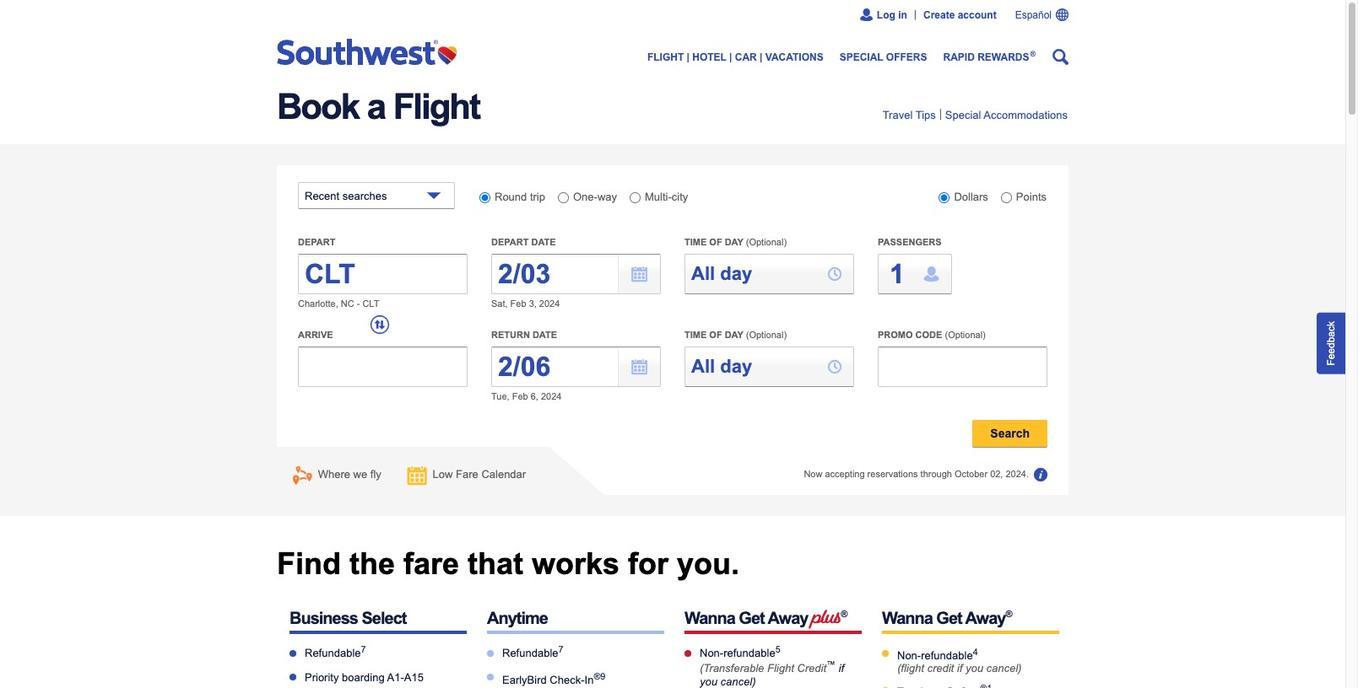 Task type: describe. For each thing, give the bounding box(es) containing it.
reservations
[[868, 470, 918, 480]]

nc
[[341, 299, 354, 309]]

return date
[[491, 330, 557, 340]]

tue, feb 6, 2024
[[491, 392, 562, 402]]

2 of from the top
[[710, 330, 722, 340]]

2024 for sat, feb 3, 2024
[[539, 299, 560, 309]]

book a flight
[[277, 87, 480, 127]]

accepting
[[825, 470, 865, 480]]

now
[[804, 470, 823, 480]]

1 time of day (optional) from the top
[[685, 237, 787, 247]]

2 time from the top
[[685, 330, 707, 340]]

get for plus
[[739, 610, 765, 628]]

promo
[[878, 330, 913, 340]]

cancel) inside non-refundable 4 (flight credit if you cancel)
[[987, 663, 1022, 676]]

refundable for anytime
[[502, 648, 559, 661]]

october
[[955, 470, 988, 480]]

refundable for credit
[[921, 650, 973, 663]]

priority
[[305, 672, 339, 685]]

away for plus
[[768, 610, 808, 628]]

trip
[[530, 191, 545, 203]]

a1-
[[387, 672, 404, 685]]

depart date
[[491, 237, 556, 247]]

Depart Date in mm/dd/yyyy format, valid dates from Feb 2, 2024 to Oct 2, 2024. To use a date picker press the down arrow. text field
[[491, 254, 661, 295]]

book
[[277, 87, 359, 127]]

none radio inside book a flight "element"
[[630, 193, 641, 203]]

™
[[827, 661, 836, 671]]

check-
[[550, 675, 585, 688]]

you inside non-refundable 4 (flight credit if you cancel)
[[966, 663, 984, 676]]

business select
[[290, 610, 406, 628]]

passengers
[[878, 237, 942, 247]]

priority boarding a1-a15
[[305, 672, 424, 685]]

round
[[495, 191, 527, 203]]

find the fare that works for you.
[[277, 547, 740, 582]]

in
[[585, 675, 594, 688]]

tue,
[[491, 392, 510, 402]]

one-way
[[573, 191, 617, 203]]

depart for depart
[[298, 237, 336, 247]]

refundable for flight
[[724, 648, 776, 661]]

® inside "wanna get away plus ®"
[[841, 610, 847, 620]]

02,
[[990, 470, 1003, 480]]

business
[[290, 610, 358, 628]]

2024.
[[1006, 470, 1029, 480]]

if inside the non-refundable 5 (transferable flight credit ™ if you cancel)
[[839, 663, 844, 676]]

-
[[357, 299, 360, 309]]

wanna get away ®
[[882, 610, 1012, 628]]

plus
[[812, 605, 841, 632]]

2 time of day (optional) from the top
[[685, 330, 787, 340]]

feb for sat,
[[510, 299, 527, 309]]

a
[[367, 87, 385, 127]]

date
[[531, 237, 556, 247]]

menu bar inside book a flight "element"
[[277, 106, 1068, 122]]

credit
[[797, 663, 827, 676]]

boarding
[[342, 672, 385, 685]]

return
[[491, 330, 530, 340]]

3,
[[529, 299, 537, 309]]

promo code (optional)
[[878, 330, 986, 340]]

1 of from the top
[[710, 237, 722, 247]]

earlybird
[[502, 675, 547, 688]]

that
[[468, 547, 523, 582]]

city
[[672, 191, 688, 203]]

date
[[533, 330, 557, 340]]

(flight
[[898, 663, 924, 676]]

2024 for tue, feb 6, 2024
[[541, 392, 562, 402]]

multi-
[[645, 191, 672, 203]]

Arrive text field
[[298, 347, 468, 388]]



Task type: locate. For each thing, give the bounding box(es) containing it.
®
[[841, 610, 847, 620], [1006, 610, 1012, 620]]

round trip
[[495, 191, 545, 203]]

depart up charlotte,
[[298, 237, 336, 247]]

multi-city
[[645, 191, 688, 203]]

0 vertical spatial of
[[710, 237, 722, 247]]

cancel) right credit
[[987, 663, 1022, 676]]

1 refundable 7 from the left
[[305, 645, 366, 661]]

7 up "earlybird check-in ®9"
[[559, 645, 564, 655]]

0 horizontal spatial refundable
[[724, 648, 776, 661]]

way
[[598, 191, 617, 203]]

1 away from the left
[[768, 610, 808, 628]]

southwest image
[[277, 54, 465, 68]]

1 horizontal spatial non-
[[898, 650, 921, 663]]

menu bar
[[277, 106, 1068, 122]]

get inside "wanna get away plus ®"
[[739, 610, 765, 628]]

flight inside the non-refundable 5 (transferable flight credit ™ if you cancel)
[[767, 663, 794, 676]]

refundable inside non-refundable 4 (flight credit if you cancel)
[[921, 650, 973, 663]]

wanna up (flight
[[882, 610, 933, 628]]

cancel) inside the non-refundable 5 (transferable flight credit ™ if you cancel)
[[721, 676, 756, 689]]

1 get from the left
[[739, 610, 765, 628]]

refundable inside the non-refundable 5 (transferable flight credit ™ if you cancel)
[[724, 648, 776, 661]]

0 horizontal spatial away
[[768, 610, 808, 628]]

Passengers count. Opens flyout. text field
[[878, 254, 952, 295]]

points
[[1016, 191, 1047, 203]]

away inside "wanna get away plus ®"
[[768, 610, 808, 628]]

2 day from the top
[[725, 330, 744, 340]]

Recent searches text field
[[298, 182, 455, 209]]

cancel) down "wanna get away plus ®"
[[721, 676, 756, 689]]

1 ® from the left
[[841, 610, 847, 620]]

6,
[[531, 392, 539, 402]]

0 vertical spatial time
[[685, 237, 707, 247]]

1 vertical spatial flight
[[767, 663, 794, 676]]

2 depart from the left
[[491, 237, 529, 247]]

1 horizontal spatial 7
[[559, 645, 564, 655]]

works
[[532, 547, 620, 582]]

through
[[921, 470, 952, 480]]

sat,
[[491, 299, 508, 309]]

feb for tue,
[[512, 392, 528, 402]]

0 horizontal spatial cancel)
[[721, 676, 756, 689]]

0 vertical spatial 2024
[[539, 299, 560, 309]]

refundable 7 for anytime
[[502, 645, 564, 661]]

1 horizontal spatial refundable
[[921, 650, 973, 663]]

of
[[710, 237, 722, 247], [710, 330, 722, 340]]

0 horizontal spatial 7
[[361, 645, 366, 655]]

depart left date
[[491, 237, 529, 247]]

1 if from the left
[[957, 663, 963, 676]]

1 vertical spatial of
[[710, 330, 722, 340]]

you inside the non-refundable 5 (transferable flight credit ™ if you cancel)
[[700, 676, 718, 689]]

2 menu item from the left
[[936, 106, 945, 122]]

2024 right 3,
[[539, 299, 560, 309]]

charlotte, nc - clt
[[298, 299, 379, 309]]

1 depart from the left
[[298, 237, 336, 247]]

non- up (transferable
[[700, 648, 724, 661]]

0 horizontal spatial refundable
[[305, 648, 361, 661]]

if inside non-refundable 4 (flight credit if you cancel)
[[957, 663, 963, 676]]

1 7 from the left
[[361, 645, 366, 655]]

depart
[[298, 237, 336, 247], [491, 237, 529, 247]]

7 for anytime
[[559, 645, 564, 655]]

1 vertical spatial time
[[685, 330, 707, 340]]

2024 right the 6,
[[541, 392, 562, 402]]

get for ®
[[937, 610, 962, 628]]

refundable up priority on the bottom of page
[[305, 648, 361, 661]]

refundable for business select
[[305, 648, 361, 661]]

refundable up (transferable
[[724, 648, 776, 661]]

1 vertical spatial time of day (optional)
[[685, 330, 787, 340]]

refundable 7 for business select
[[305, 645, 366, 661]]

0 horizontal spatial depart
[[298, 237, 336, 247]]

0 horizontal spatial flight
[[393, 87, 480, 127]]

navigation
[[277, 30, 1069, 65]]

2024
[[539, 299, 560, 309], [541, 392, 562, 402]]

away
[[768, 610, 808, 628], [965, 610, 1006, 628]]

if right credit
[[957, 663, 963, 676]]

7
[[361, 645, 366, 655], [559, 645, 564, 655]]

wanna for plus
[[685, 610, 735, 628]]

now accepting reservations through october 02, 2024.
[[804, 470, 1029, 480]]

if
[[957, 663, 963, 676], [839, 663, 844, 676]]

wanna get away plus ®
[[685, 605, 847, 632]]

time
[[685, 237, 707, 247], [685, 330, 707, 340]]

(optional)
[[746, 237, 787, 247], [746, 330, 787, 340], [945, 330, 986, 340]]

refundable up earlybird
[[502, 648, 559, 661]]

non-refundable 4 (flight credit if you cancel)
[[898, 648, 1022, 676]]

7 for business select
[[361, 645, 366, 655]]

day
[[725, 237, 744, 247], [725, 330, 744, 340]]

1 horizontal spatial if
[[957, 663, 963, 676]]

non-refundable 5 (transferable flight credit ™ if you cancel)
[[700, 645, 844, 689]]

get up non-refundable 4 (flight credit if you cancel)
[[937, 610, 962, 628]]

wanna
[[685, 610, 735, 628], [882, 610, 933, 628]]

None text field
[[685, 254, 854, 295], [685, 347, 854, 388], [685, 254, 854, 295], [685, 347, 854, 388]]

®9
[[594, 672, 606, 682]]

1 horizontal spatial flight
[[767, 663, 794, 676]]

feb
[[510, 299, 527, 309], [512, 392, 528, 402]]

non-
[[700, 648, 724, 661], [898, 650, 921, 663]]

None text field
[[878, 347, 1048, 388]]

for
[[628, 547, 669, 582]]

0 vertical spatial feb
[[510, 299, 527, 309]]

0 horizontal spatial ®
[[841, 610, 847, 620]]

1 refundable from the left
[[305, 648, 361, 661]]

0 vertical spatial day
[[725, 237, 744, 247]]

find
[[277, 547, 341, 582]]

a15
[[404, 672, 424, 685]]

0 vertical spatial flight
[[393, 87, 480, 127]]

1 vertical spatial 2024
[[541, 392, 562, 402]]

1 wanna from the left
[[685, 610, 735, 628]]

away up 4
[[965, 610, 1006, 628]]

1 vertical spatial day
[[725, 330, 744, 340]]

1 time from the top
[[685, 237, 707, 247]]

refundable 7 up earlybird
[[502, 645, 564, 661]]

refundable 7 up priority on the bottom of page
[[305, 645, 366, 661]]

away up '5'
[[768, 610, 808, 628]]

1 horizontal spatial cancel)
[[987, 663, 1022, 676]]

anytime
[[487, 610, 548, 628]]

arrive
[[298, 330, 333, 340]]

refundable
[[305, 648, 361, 661], [502, 648, 559, 661]]

0 horizontal spatial if
[[839, 663, 844, 676]]

2 refundable from the left
[[502, 648, 559, 661]]

4
[[973, 648, 978, 658]]

credit
[[927, 663, 954, 676]]

time of day (optional)
[[685, 237, 787, 247], [685, 330, 787, 340]]

wanna inside "wanna get away plus ®"
[[685, 610, 735, 628]]

None radio
[[480, 193, 491, 203], [558, 193, 569, 203], [939, 193, 950, 203], [1001, 193, 1012, 203], [480, 193, 491, 203], [558, 193, 569, 203], [939, 193, 950, 203], [1001, 193, 1012, 203]]

0 horizontal spatial you
[[700, 676, 718, 689]]

feb left the 6,
[[512, 392, 528, 402]]

1 horizontal spatial ®
[[1006, 610, 1012, 620]]

clt
[[363, 299, 379, 309]]

2 ® from the left
[[1006, 610, 1012, 620]]

2 away from the left
[[965, 610, 1006, 628]]

if right ™
[[839, 663, 844, 676]]

dollars
[[954, 191, 989, 203]]

one-
[[573, 191, 598, 203]]

1 horizontal spatial you
[[966, 663, 984, 676]]

flight
[[393, 87, 480, 127], [767, 663, 794, 676]]

Depart text field
[[298, 254, 468, 295]]

away for ®
[[965, 610, 1006, 628]]

fare
[[404, 547, 459, 582]]

refundable down wanna get away ®
[[921, 650, 973, 663]]

you.
[[677, 547, 740, 582]]

refundable
[[724, 648, 776, 661], [921, 650, 973, 663]]

1 horizontal spatial wanna
[[882, 610, 933, 628]]

get up the non-refundable 5 (transferable flight credit ™ if you cancel)
[[739, 610, 765, 628]]

2 if from the left
[[839, 663, 844, 676]]

1 vertical spatial feb
[[512, 392, 528, 402]]

flight right a on the top of the page
[[393, 87, 480, 127]]

® inside wanna get away ®
[[1006, 610, 1012, 620]]

1 horizontal spatial depart
[[491, 237, 529, 247]]

0 horizontal spatial refundable 7
[[305, 645, 366, 661]]

2 7 from the left
[[559, 645, 564, 655]]

code
[[916, 330, 943, 340]]

3 menu item from the left
[[945, 106, 1068, 122]]

0 horizontal spatial wanna
[[685, 610, 735, 628]]

get
[[739, 610, 765, 628], [937, 610, 962, 628]]

7 up boarding
[[361, 645, 366, 655]]

non- for (transferable
[[700, 648, 724, 661]]

refundable 7
[[305, 645, 366, 661], [502, 645, 564, 661]]

non- inside non-refundable 4 (flight credit if you cancel)
[[898, 650, 921, 663]]

flight down '5'
[[767, 663, 794, 676]]

0 horizontal spatial non-
[[700, 648, 724, 661]]

menu item
[[883, 106, 936, 122], [936, 106, 945, 122], [945, 106, 1068, 122]]

cancel)
[[987, 663, 1022, 676], [721, 676, 756, 689]]

you
[[966, 663, 984, 676], [700, 676, 718, 689]]

1 horizontal spatial get
[[937, 610, 962, 628]]

1 horizontal spatial refundable 7
[[502, 645, 564, 661]]

select
[[362, 610, 406, 628]]

None radio
[[630, 193, 641, 203]]

book a flight element
[[0, 87, 1346, 689]]

wanna down you.
[[685, 610, 735, 628]]

depart for depart date
[[491, 237, 529, 247]]

non- for (flight
[[898, 650, 921, 663]]

1 horizontal spatial refundable
[[502, 648, 559, 661]]

earlybird check-in ®9
[[502, 672, 606, 688]]

1 horizontal spatial away
[[965, 610, 1006, 628]]

1 menu item from the left
[[883, 106, 936, 122]]

sat, feb 3, 2024
[[491, 299, 560, 309]]

feb left 3,
[[510, 299, 527, 309]]

2 wanna from the left
[[882, 610, 933, 628]]

1 day from the top
[[725, 237, 744, 247]]

Return date in mm/dd/yyyy format, valid dates from Feb 3, 2024 to Oct 2, 2024. To use a date picker press the down arrow. text field
[[491, 347, 661, 388]]

0 horizontal spatial get
[[739, 610, 765, 628]]

banner
[[277, 0, 1069, 76]]

non- inside the non-refundable 5 (transferable flight credit ™ if you cancel)
[[700, 648, 724, 661]]

0 vertical spatial time of day (optional)
[[685, 237, 787, 247]]

2 refundable 7 from the left
[[502, 645, 564, 661]]

the
[[350, 547, 395, 582]]

(transferable
[[700, 663, 764, 676]]

wanna for ®
[[882, 610, 933, 628]]

2 get from the left
[[937, 610, 962, 628]]

5
[[776, 645, 781, 655]]

non- left credit
[[898, 650, 921, 663]]

charlotte,
[[298, 299, 338, 309]]



Task type: vqa. For each thing, say whether or not it's contained in the screenshot.
Points
yes



